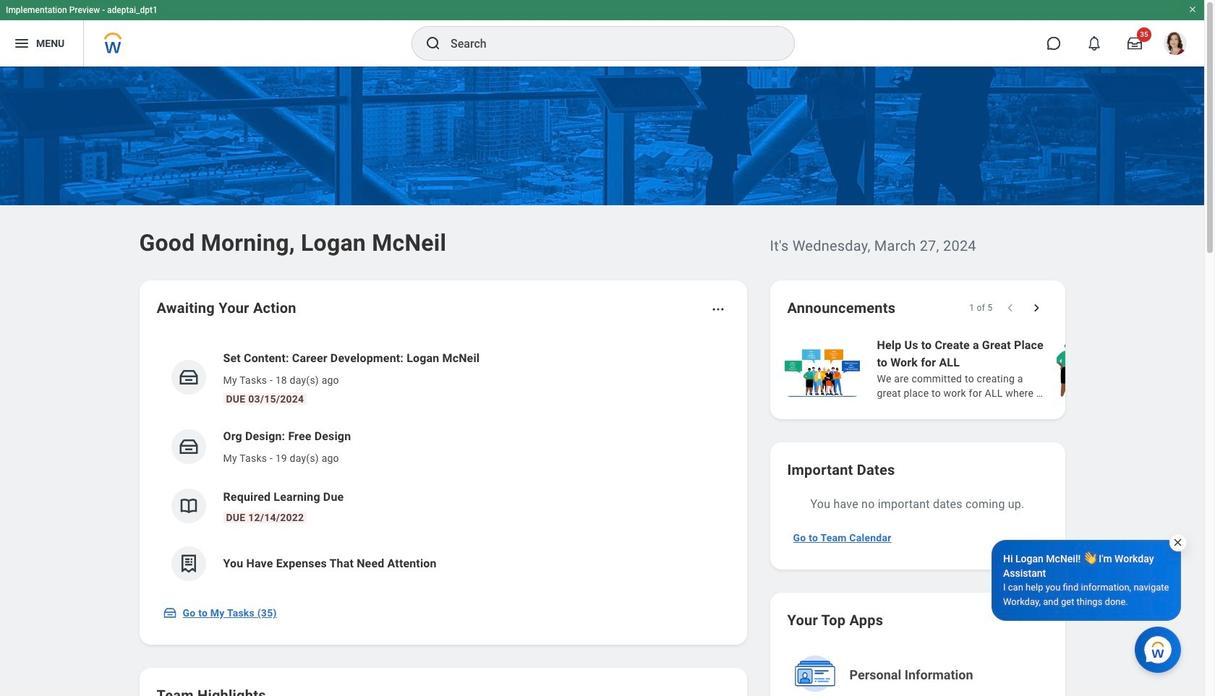 Task type: describe. For each thing, give the bounding box(es) containing it.
dashboard expenses image
[[178, 554, 199, 575]]

related actions image
[[711, 303, 726, 317]]

inbox large image
[[1128, 36, 1143, 51]]

justify image
[[13, 35, 30, 52]]

profile logan mcneil image
[[1165, 32, 1188, 58]]

Search Workday  search field
[[451, 28, 765, 59]]

book open image
[[178, 496, 199, 517]]

inbox image
[[178, 367, 199, 389]]

search image
[[425, 35, 442, 52]]

0 horizontal spatial list
[[157, 339, 730, 593]]

chevron right small image
[[1030, 301, 1044, 316]]



Task type: locate. For each thing, give the bounding box(es) containing it.
x image
[[1173, 538, 1184, 549]]

chevron left small image
[[1003, 301, 1018, 316]]

inbox image
[[178, 436, 199, 458], [162, 607, 177, 621]]

banner
[[0, 0, 1205, 67]]

list
[[782, 336, 1216, 402], [157, 339, 730, 593]]

notifications large image
[[1088, 36, 1102, 51]]

0 horizontal spatial inbox image
[[162, 607, 177, 621]]

close environment banner image
[[1189, 5, 1198, 14]]

status
[[970, 303, 993, 314]]

1 horizontal spatial list
[[782, 336, 1216, 402]]

1 vertical spatial inbox image
[[162, 607, 177, 621]]

main content
[[0, 67, 1216, 697]]

1 horizontal spatial inbox image
[[178, 436, 199, 458]]

0 vertical spatial inbox image
[[178, 436, 199, 458]]



Task type: vqa. For each thing, say whether or not it's contained in the screenshot.
Search Workday search box
yes



